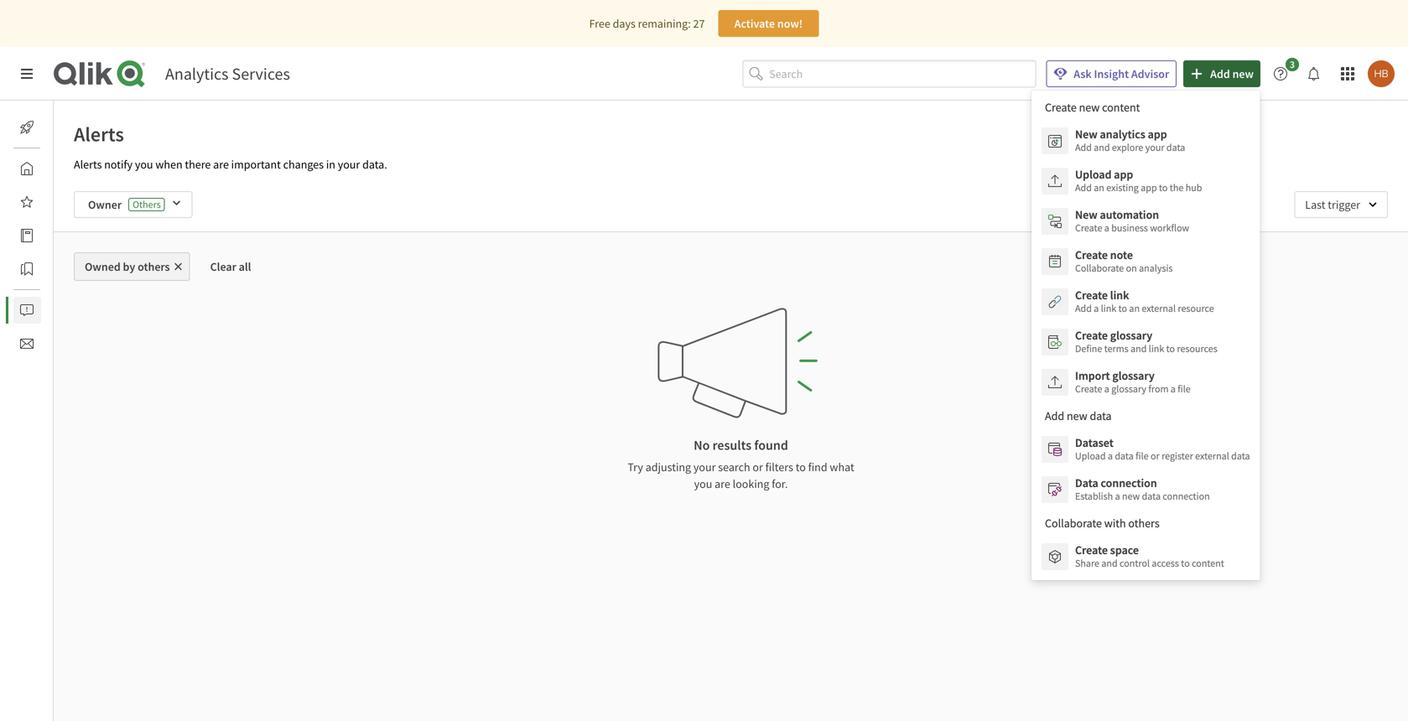 Task type: vqa. For each thing, say whether or not it's contained in the screenshot.
cell related to 3 Days Ago button associated with 3rd Personal button from the bottom's "Personal" cell
no



Task type: describe. For each thing, give the bounding box(es) containing it.
to inside no results found try adjusting your search or filters to find what you are looking for.
[[796, 460, 806, 475]]

activate now!
[[734, 16, 803, 31]]

file inside the dataset upload a data file or register external data
[[1136, 450, 1149, 463]]

external for dataset
[[1195, 450, 1229, 463]]

register
[[1162, 450, 1193, 463]]

and for glossary
[[1131, 342, 1147, 355]]

a for link
[[1094, 302, 1099, 315]]

clear all
[[210, 259, 251, 274]]

adjusting
[[646, 460, 691, 475]]

all
[[239, 259, 251, 274]]

space
[[1110, 543, 1139, 558]]

results
[[713, 437, 752, 454]]

create note collaborate on analysis
[[1075, 247, 1173, 275]]

app inside new analytics app add and explore your data
[[1148, 127, 1167, 142]]

new inside dropdown button
[[1233, 66, 1254, 81]]

in
[[326, 157, 335, 172]]

create space share and control access to content
[[1075, 543, 1224, 570]]

owned
[[85, 259, 121, 274]]

find
[[808, 460, 828, 475]]

by
[[123, 259, 135, 274]]

for.
[[772, 476, 788, 492]]

alerts image
[[20, 304, 34, 317]]

new for new analytics app
[[1075, 127, 1098, 142]]

free
[[589, 16, 610, 31]]

dataset upload a data file or register external data
[[1075, 435, 1250, 463]]

to for space
[[1181, 557, 1190, 570]]

data inside new analytics app add and explore your data
[[1167, 141, 1185, 154]]

glossary for import glossary
[[1113, 368, 1155, 383]]

link inside "create glossary define terms and link to resources"
[[1149, 342, 1164, 355]]

create for create glossary
[[1075, 328, 1108, 343]]

no
[[694, 437, 710, 454]]

create for create space
[[1075, 543, 1108, 558]]

create link add a link to an external resource
[[1075, 288, 1214, 315]]

0 horizontal spatial your
[[338, 157, 360, 172]]

create glossary define terms and link to resources
[[1075, 328, 1218, 355]]

add inside the create link add a link to an external resource
[[1075, 302, 1092, 315]]

activate now! link
[[718, 10, 819, 37]]

0 vertical spatial alerts
[[74, 122, 124, 147]]

upload inside the dataset upload a data file or register external data
[[1075, 450, 1106, 463]]

clear
[[210, 259, 236, 274]]

days
[[613, 16, 636, 31]]

add inside upload app add an existing app to the hub
[[1075, 181, 1092, 194]]

searchbar element
[[743, 60, 1036, 87]]

new automation menu item
[[1032, 201, 1260, 242]]

data inside data connection establish a new data connection
[[1142, 490, 1161, 503]]

now!
[[777, 16, 803, 31]]

glossary left the from
[[1112, 382, 1147, 395]]

ask insight advisor
[[1074, 66, 1169, 81]]

define
[[1075, 342, 1102, 355]]

collaborate
[[1075, 262, 1124, 275]]

note
[[1110, 247, 1133, 263]]

what
[[830, 460, 854, 475]]

there
[[185, 157, 211, 172]]

import glossary create a glossary from a file
[[1075, 368, 1191, 395]]

you inside no results found try adjusting your search or filters to find what you are looking for.
[[694, 476, 712, 492]]

changes
[[283, 157, 324, 172]]

notify
[[104, 157, 133, 172]]

and inside create space share and control access to content
[[1102, 557, 1118, 570]]

data.
[[362, 157, 387, 172]]

add inside dropdown button
[[1211, 66, 1230, 81]]

menu containing new analytics app
[[1032, 91, 1260, 580]]

1 vertical spatial alerts
[[74, 157, 102, 172]]

from
[[1149, 382, 1169, 395]]

automation
[[1100, 207, 1159, 222]]

terms
[[1104, 342, 1129, 355]]

a right the from
[[1171, 382, 1176, 395]]

an inside the create link add a link to an external resource
[[1129, 302, 1140, 315]]

dataset menu item
[[1032, 429, 1260, 470]]

your inside no results found try adjusting your search or filters to find what you are looking for.
[[694, 460, 716, 475]]

app down 'explore'
[[1114, 167, 1133, 182]]

last trigger image
[[1294, 191, 1388, 218]]

import glossary menu item
[[1032, 362, 1260, 403]]

alerts notify you when there are important changes in your data.
[[74, 157, 387, 172]]

advisor
[[1131, 66, 1169, 81]]

the
[[1170, 181, 1184, 194]]

workflow
[[1150, 221, 1190, 234]]

new analytics app add and explore your data
[[1075, 127, 1185, 154]]

upload inside upload app add an existing app to the hub
[[1075, 167, 1112, 182]]

to for app
[[1159, 181, 1168, 194]]

app right existing
[[1141, 181, 1157, 194]]

analysis
[[1139, 262, 1173, 275]]

owned by others button
[[74, 252, 190, 281]]

existing
[[1107, 181, 1139, 194]]

analytics services
[[165, 63, 290, 84]]

search
[[718, 460, 750, 475]]

create inside import glossary create a glossary from a file
[[1075, 382, 1102, 395]]

filters region
[[54, 178, 1408, 232]]

home link
[[13, 155, 83, 182]]

others
[[138, 259, 170, 274]]

or inside the dataset upload a data file or register external data
[[1151, 450, 1160, 463]]



Task type: locate. For each thing, give the bounding box(es) containing it.
a right establish
[[1115, 490, 1120, 503]]

to left the
[[1159, 181, 1168, 194]]

1 new from the top
[[1075, 127, 1098, 142]]

or inside no results found try adjusting your search or filters to find what you are looking for.
[[753, 460, 763, 475]]

data right the register
[[1231, 450, 1250, 463]]

glossary
[[1110, 328, 1153, 343], [1113, 368, 1155, 383], [1112, 382, 1147, 395]]

hub
[[1186, 181, 1202, 194]]

1 vertical spatial are
[[715, 476, 730, 492]]

activate
[[734, 16, 775, 31]]

or left the register
[[1151, 450, 1160, 463]]

owned by others
[[85, 259, 170, 274]]

on
[[1126, 262, 1137, 275]]

a inside the create link add a link to an external resource
[[1094, 302, 1099, 315]]

file right the from
[[1178, 382, 1191, 395]]

a inside the dataset upload a data file or register external data
[[1108, 450, 1113, 463]]

create up import
[[1075, 328, 1108, 343]]

a inside data connection establish a new data connection
[[1115, 490, 1120, 503]]

1 vertical spatial new
[[1075, 207, 1098, 222]]

are down search
[[715, 476, 730, 492]]

and inside new analytics app add and explore your data
[[1094, 141, 1110, 154]]

no results found try adjusting your search or filters to find what you are looking for.
[[628, 437, 854, 492]]

0 vertical spatial external
[[1142, 302, 1176, 315]]

0 horizontal spatial new
[[1122, 490, 1140, 503]]

to for glossary
[[1166, 342, 1175, 355]]

add right the advisor
[[1211, 66, 1230, 81]]

1 vertical spatial and
[[1131, 342, 1147, 355]]

alerts right alerts icon
[[54, 303, 82, 318]]

0 horizontal spatial you
[[135, 157, 153, 172]]

create glossary menu item
[[1032, 322, 1260, 362]]

access
[[1152, 557, 1179, 570]]

favorites image
[[20, 195, 34, 209]]

1 vertical spatial new
[[1122, 490, 1140, 503]]

try
[[628, 460, 643, 475]]

5 create from the top
[[1075, 382, 1102, 395]]

0 horizontal spatial external
[[1142, 302, 1176, 315]]

1 vertical spatial file
[[1136, 450, 1149, 463]]

0 vertical spatial new
[[1075, 127, 1098, 142]]

1 vertical spatial upload
[[1075, 450, 1106, 463]]

and
[[1094, 141, 1110, 154], [1131, 342, 1147, 355], [1102, 557, 1118, 570]]

upload down analytics
[[1075, 167, 1112, 182]]

data connection menu item
[[1032, 470, 1260, 510]]

app right 'explore'
[[1148, 127, 1167, 142]]

analytics services element
[[165, 63, 290, 84]]

connection down the register
[[1163, 490, 1210, 503]]

upload up data
[[1075, 450, 1106, 463]]

catalog link
[[13, 222, 91, 249]]

0 horizontal spatial an
[[1094, 181, 1105, 194]]

to up "create glossary define terms and link to resources"
[[1119, 302, 1127, 315]]

services
[[232, 63, 290, 84]]

create for create link
[[1075, 288, 1108, 303]]

0 vertical spatial upload
[[1075, 167, 1112, 182]]

1 horizontal spatial your
[[694, 460, 716, 475]]

to inside create space share and control access to content
[[1181, 557, 1190, 570]]

to inside upload app add an existing app to the hub
[[1159, 181, 1168, 194]]

0 vertical spatial are
[[213, 157, 229, 172]]

analytics
[[1100, 127, 1146, 142]]

ask
[[1074, 66, 1092, 81]]

2 vertical spatial and
[[1102, 557, 1118, 570]]

2 horizontal spatial your
[[1146, 141, 1165, 154]]

2 new from the top
[[1075, 207, 1098, 222]]

new inside new analytics app add and explore your data
[[1075, 127, 1098, 142]]

link up terms
[[1101, 302, 1117, 315]]

add new button
[[1184, 60, 1261, 87]]

resource
[[1178, 302, 1214, 315]]

new analytics app menu item
[[1032, 121, 1260, 161]]

glossary inside "create glossary define terms and link to resources"
[[1110, 328, 1153, 343]]

looking
[[733, 476, 770, 492]]

catalog
[[54, 228, 91, 243]]

upload
[[1075, 167, 1112, 182], [1075, 450, 1106, 463]]

your right 'explore'
[[1146, 141, 1165, 154]]

0 vertical spatial you
[[135, 157, 153, 172]]

you down the no
[[694, 476, 712, 492]]

data right dataset
[[1115, 450, 1134, 463]]

new inside data connection establish a new data connection
[[1122, 490, 1140, 503]]

clear all button
[[197, 252, 265, 281]]

0 horizontal spatial connection
[[1101, 476, 1157, 491]]

business
[[1112, 221, 1148, 234]]

create left space
[[1075, 543, 1108, 558]]

analytics
[[165, 63, 229, 84]]

you
[[135, 157, 153, 172], [694, 476, 712, 492]]

and right terms
[[1131, 342, 1147, 355]]

new left automation
[[1075, 207, 1098, 222]]

alerts link
[[13, 297, 82, 324]]

resources
[[1177, 342, 1218, 355]]

data up the
[[1167, 141, 1185, 154]]

new automation create a business workflow
[[1075, 207, 1190, 234]]

new
[[1075, 127, 1098, 142], [1075, 207, 1098, 222]]

a down terms
[[1105, 382, 1110, 395]]

1 vertical spatial your
[[338, 157, 360, 172]]

file
[[1178, 382, 1191, 395], [1136, 450, 1149, 463]]

your
[[1146, 141, 1165, 154], [338, 157, 360, 172], [694, 460, 716, 475]]

create down define
[[1075, 382, 1102, 395]]

1 horizontal spatial connection
[[1163, 490, 1210, 503]]

remaining:
[[638, 16, 691, 31]]

navigation pane element
[[0, 107, 91, 364]]

create inside create space share and control access to content
[[1075, 543, 1108, 558]]

create inside create note collaborate on analysis
[[1075, 247, 1108, 263]]

data
[[1075, 476, 1099, 491]]

data connection establish a new data connection
[[1075, 476, 1210, 503]]

3 create from the top
[[1075, 288, 1108, 303]]

data down dataset menu item
[[1142, 490, 1161, 503]]

when
[[155, 157, 183, 172]]

share
[[1075, 557, 1100, 570]]

create down collaborate at the top of the page
[[1075, 288, 1108, 303]]

a for automation
[[1105, 221, 1110, 234]]

glossary down create link menu item
[[1110, 328, 1153, 343]]

and left 'explore'
[[1094, 141, 1110, 154]]

file inside import glossary create a glossary from a file
[[1178, 382, 1191, 395]]

to left resources on the right top
[[1166, 342, 1175, 355]]

or
[[1151, 450, 1160, 463], [753, 460, 763, 475]]

create inside the create link add a link to an external resource
[[1075, 288, 1108, 303]]

1 vertical spatial external
[[1195, 450, 1229, 463]]

0 vertical spatial an
[[1094, 181, 1105, 194]]

add new
[[1211, 66, 1254, 81]]

external for create link
[[1142, 302, 1176, 315]]

and inside "create glossary define terms and link to resources"
[[1131, 342, 1147, 355]]

a down collaborate at the top of the page
[[1094, 302, 1099, 315]]

upload app menu item
[[1032, 161, 1260, 201]]

your down the no
[[694, 460, 716, 475]]

alerts left "notify"
[[74, 157, 102, 172]]

add left existing
[[1075, 181, 1092, 194]]

external inside the create link add a link to an external resource
[[1142, 302, 1176, 315]]

connection
[[1101, 476, 1157, 491], [1163, 490, 1210, 503]]

filters
[[766, 460, 793, 475]]

create space menu item
[[1032, 537, 1260, 577]]

27
[[693, 16, 705, 31]]

you left when at top
[[135, 157, 153, 172]]

open sidebar menu image
[[20, 67, 34, 81]]

add
[[1211, 66, 1230, 81], [1075, 141, 1092, 154], [1075, 181, 1092, 194], [1075, 302, 1092, 315]]

1 horizontal spatial external
[[1195, 450, 1229, 463]]

found
[[754, 437, 788, 454]]

add up define
[[1075, 302, 1092, 315]]

1 horizontal spatial file
[[1178, 382, 1191, 395]]

to inside the create link add a link to an external resource
[[1119, 302, 1127, 315]]

external inside the dataset upload a data file or register external data
[[1195, 450, 1229, 463]]

alerts
[[74, 122, 124, 147], [74, 157, 102, 172], [54, 303, 82, 318]]

1 create from the top
[[1075, 221, 1102, 234]]

a up establish
[[1108, 450, 1113, 463]]

important
[[231, 157, 281, 172]]

and for analytics
[[1094, 141, 1110, 154]]

1 horizontal spatial you
[[694, 476, 712, 492]]

a for glossary
[[1105, 382, 1110, 395]]

free days remaining: 27
[[589, 16, 705, 31]]

control
[[1120, 557, 1150, 570]]

to left find
[[796, 460, 806, 475]]

0 vertical spatial your
[[1146, 141, 1165, 154]]

1 upload from the top
[[1075, 167, 1112, 182]]

data
[[1167, 141, 1185, 154], [1115, 450, 1134, 463], [1231, 450, 1250, 463], [1142, 490, 1161, 503]]

content
[[1192, 557, 1224, 570]]

2 upload from the top
[[1075, 450, 1106, 463]]

create note menu item
[[1032, 242, 1260, 282]]

a for connection
[[1115, 490, 1120, 503]]

file up data connection establish a new data connection
[[1136, 450, 1149, 463]]

dataset
[[1075, 435, 1114, 450]]

4 create from the top
[[1075, 328, 1108, 343]]

link up import glossary menu item
[[1149, 342, 1164, 355]]

to right access
[[1181, 557, 1190, 570]]

0 vertical spatial new
[[1233, 66, 1254, 81]]

new inside new automation create a business workflow
[[1075, 207, 1098, 222]]

alerts up "notify"
[[74, 122, 124, 147]]

external right the register
[[1195, 450, 1229, 463]]

1 horizontal spatial an
[[1129, 302, 1140, 315]]

external up "create glossary define terms and link to resources"
[[1142, 302, 1176, 315]]

your right in
[[338, 157, 360, 172]]

upload app add an existing app to the hub
[[1075, 167, 1202, 194]]

or up the looking
[[753, 460, 763, 475]]

2 vertical spatial your
[[694, 460, 716, 475]]

create left business
[[1075, 221, 1102, 234]]

new left analytics
[[1075, 127, 1098, 142]]

2 vertical spatial alerts
[[54, 303, 82, 318]]

2 create from the top
[[1075, 247, 1108, 263]]

app
[[1148, 127, 1167, 142], [1114, 167, 1133, 182], [1141, 181, 1157, 194]]

connection down dataset menu item
[[1101, 476, 1157, 491]]

menu
[[1032, 91, 1260, 580]]

0 vertical spatial file
[[1178, 382, 1191, 395]]

collections image
[[20, 263, 34, 276]]

1 horizontal spatial are
[[715, 476, 730, 492]]

ask insight advisor button
[[1046, 60, 1177, 87]]

create inside new automation create a business workflow
[[1075, 221, 1102, 234]]

1 horizontal spatial or
[[1151, 450, 1160, 463]]

your inside new analytics app add and explore your data
[[1146, 141, 1165, 154]]

are inside no results found try adjusting your search or filters to find what you are looking for.
[[715, 476, 730, 492]]

1 horizontal spatial new
[[1233, 66, 1254, 81]]

new
[[1233, 66, 1254, 81], [1122, 490, 1140, 503]]

0 horizontal spatial are
[[213, 157, 229, 172]]

create left note
[[1075, 247, 1108, 263]]

glossary for create glossary
[[1110, 328, 1153, 343]]

1 vertical spatial an
[[1129, 302, 1140, 315]]

create inside "create glossary define terms and link to resources"
[[1075, 328, 1108, 343]]

a left business
[[1105, 221, 1110, 234]]

link down on
[[1110, 288, 1129, 303]]

are right there at the top of the page
[[213, 157, 229, 172]]

1 vertical spatial you
[[694, 476, 712, 492]]

import
[[1075, 368, 1110, 383]]

create for create note
[[1075, 247, 1108, 263]]

and right share
[[1102, 557, 1118, 570]]

explore
[[1112, 141, 1144, 154]]

an up "create glossary define terms and link to resources"
[[1129, 302, 1140, 315]]

create link menu item
[[1032, 282, 1260, 322]]

new for new automation
[[1075, 207, 1098, 222]]

alerts inside navigation pane element
[[54, 303, 82, 318]]

home
[[54, 161, 83, 176]]

an
[[1094, 181, 1105, 194], [1129, 302, 1140, 315]]

0 horizontal spatial or
[[753, 460, 763, 475]]

to inside "create glossary define terms and link to resources"
[[1166, 342, 1175, 355]]

establish
[[1075, 490, 1113, 503]]

subscriptions image
[[20, 337, 34, 351]]

an left existing
[[1094, 181, 1105, 194]]

add inside new analytics app add and explore your data
[[1075, 141, 1092, 154]]

a inside new automation create a business workflow
[[1105, 221, 1110, 234]]

external
[[1142, 302, 1176, 315], [1195, 450, 1229, 463]]

Search text field
[[769, 60, 1036, 87]]

0 vertical spatial and
[[1094, 141, 1110, 154]]

glossary down terms
[[1113, 368, 1155, 383]]

a
[[1105, 221, 1110, 234], [1094, 302, 1099, 315], [1105, 382, 1110, 395], [1171, 382, 1176, 395], [1108, 450, 1113, 463], [1115, 490, 1120, 503]]

0 horizontal spatial file
[[1136, 450, 1149, 463]]

add left analytics
[[1075, 141, 1092, 154]]

an inside upload app add an existing app to the hub
[[1094, 181, 1105, 194]]

6 create from the top
[[1075, 543, 1108, 558]]

insight
[[1094, 66, 1129, 81]]

create
[[1075, 221, 1102, 234], [1075, 247, 1108, 263], [1075, 288, 1108, 303], [1075, 328, 1108, 343], [1075, 382, 1102, 395], [1075, 543, 1108, 558]]



